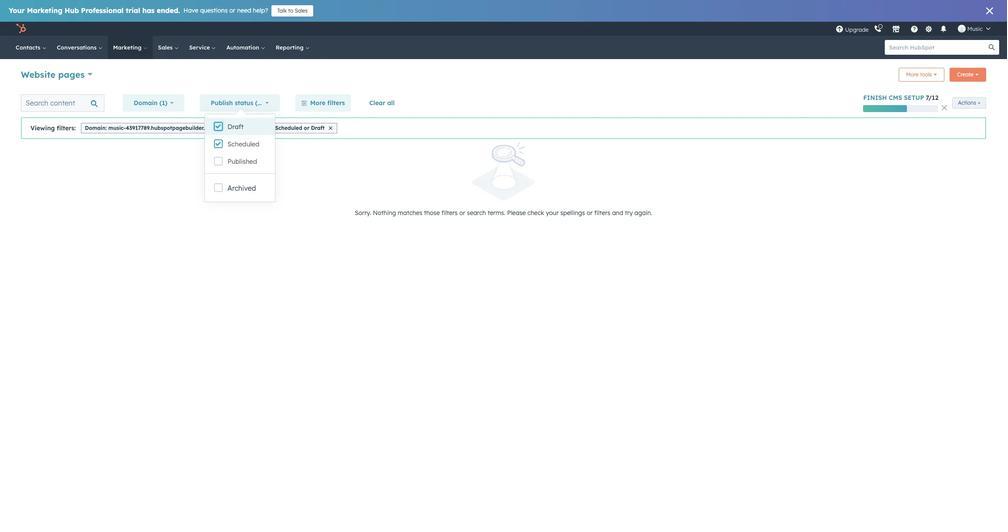 Task type: vqa. For each thing, say whether or not it's contained in the screenshot.
Apoptosis Studios 2 popup button
no



Task type: locate. For each thing, give the bounding box(es) containing it.
setup
[[904, 94, 924, 102]]

or left need
[[229, 7, 235, 14]]

help?
[[253, 7, 268, 14]]

0 vertical spatial publish
[[211, 99, 233, 107]]

publish
[[211, 99, 233, 107], [236, 125, 255, 131]]

archived
[[228, 184, 256, 193]]

talk to sales button
[[272, 5, 313, 17]]

hubspot image
[[16, 23, 26, 34]]

publish left status
[[211, 99, 233, 107]]

more tools
[[906, 71, 932, 78]]

marketing left hub
[[27, 6, 62, 15]]

notifications image
[[940, 26, 947, 33]]

sales left service at the left
[[158, 44, 174, 51]]

list box
[[205, 114, 275, 174]]

marketing link
[[108, 36, 153, 59]]

or left search
[[459, 209, 465, 217]]

publish status (2) button
[[205, 94, 275, 112]]

0 horizontal spatial close image
[[329, 126, 333, 130]]

cms
[[889, 94, 902, 102]]

0 vertical spatial marketing
[[27, 6, 62, 15]]

has
[[142, 6, 155, 15]]

more inside more tools popup button
[[906, 71, 919, 78]]

professional
[[81, 6, 124, 15]]

website
[[21, 69, 55, 80]]

more inside button
[[310, 99, 326, 107]]

1 horizontal spatial draft
[[311, 125, 325, 131]]

trial
[[126, 6, 140, 15]]

terms.
[[488, 209, 506, 217]]

automation link
[[221, 36, 270, 59]]

0 vertical spatial close image
[[986, 7, 993, 14]]

calling icon image
[[874, 25, 882, 33]]

contacts link
[[10, 36, 52, 59]]

2 vertical spatial close image
[[329, 126, 333, 130]]

1 horizontal spatial close image
[[942, 105, 947, 111]]

sorry.
[[355, 209, 371, 217]]

those
[[424, 209, 440, 217]]

more left tools
[[906, 71, 919, 78]]

or inside publish status filter: element
[[304, 125, 309, 131]]

filters
[[327, 99, 345, 107], [442, 209, 458, 217], [594, 209, 610, 217]]

domain filter: element
[[79, 122, 230, 133]]

website pages banner
[[21, 65, 986, 85]]

1 vertical spatial marketing
[[113, 44, 143, 51]]

more
[[906, 71, 919, 78], [310, 99, 326, 107]]

0 horizontal spatial filters
[[327, 99, 345, 107]]

draft
[[228, 123, 244, 131], [311, 125, 325, 131]]

menu
[[835, 22, 997, 36]]

marketing down 'trial'
[[113, 44, 143, 51]]

filters inside button
[[327, 99, 345, 107]]

close image left actions
[[942, 105, 947, 111]]

filters left clear
[[327, 99, 345, 107]]

again.
[[635, 209, 652, 217]]

notifications button
[[936, 22, 951, 36]]

publish for publish status (2)
[[211, 99, 233, 107]]

filters right the those
[[442, 209, 458, 217]]

1 vertical spatial scheduled
[[228, 140, 259, 148]]

sales inside button
[[295, 7, 308, 14]]

domain
[[134, 99, 158, 107]]

close image up music popup button in the right of the page
[[986, 7, 993, 14]]

1 horizontal spatial scheduled
[[275, 125, 302, 131]]

status
[[235, 99, 253, 107]]

0 horizontal spatial marketing
[[27, 6, 62, 15]]

and
[[612, 209, 623, 217]]

scheduled up published
[[228, 140, 259, 148]]

website pages button
[[21, 68, 93, 81]]

upgrade
[[845, 26, 869, 33]]

scheduled
[[275, 125, 302, 131], [228, 140, 259, 148]]

tools
[[920, 71, 932, 78]]

0 vertical spatial scheduled
[[275, 125, 302, 131]]

sales right to
[[295, 7, 308, 14]]

clear
[[369, 99, 385, 107]]

search button
[[985, 40, 999, 55]]

close image
[[986, 7, 993, 14], [942, 105, 947, 111], [329, 126, 333, 130]]

list box containing draft
[[205, 114, 275, 174]]

settings link
[[924, 24, 934, 33]]

sales
[[295, 7, 308, 14], [158, 44, 174, 51]]

marketing
[[27, 6, 62, 15], [113, 44, 143, 51]]

or down the more filters button
[[304, 125, 309, 131]]

(1)
[[159, 99, 167, 107]]

publish inside dropdown button
[[211, 99, 233, 107]]

upgrade image
[[836, 25, 844, 33]]

finish cms setup 7 / 12
[[863, 94, 939, 102]]

or
[[229, 7, 235, 14], [304, 125, 309, 131], [459, 209, 465, 217], [587, 209, 593, 217]]

1 horizontal spatial more
[[906, 71, 919, 78]]

filters left and
[[594, 209, 610, 217]]

more up publish status filter: element
[[310, 99, 326, 107]]

questions
[[200, 7, 228, 14]]

sales link
[[153, 36, 184, 59]]

status:
[[256, 125, 274, 131]]

published
[[228, 157, 257, 166]]

finish
[[863, 94, 887, 102]]

0 vertical spatial more
[[906, 71, 919, 78]]

scheduled right the 'status:'
[[275, 125, 302, 131]]

draft right close icon
[[228, 123, 244, 131]]

draft inside publish status filter: element
[[311, 125, 325, 131]]

reporting
[[276, 44, 305, 51]]

actions button
[[952, 97, 986, 109]]

automation
[[226, 44, 261, 51]]

filters:
[[57, 124, 76, 132]]

to
[[288, 7, 293, 14]]

marketplaces image
[[892, 26, 900, 33]]

draft down the more filters button
[[311, 125, 325, 131]]

talk
[[277, 7, 287, 14]]

publish status (2)
[[211, 99, 263, 107]]

1 horizontal spatial publish
[[236, 125, 255, 131]]

1 horizontal spatial marketing
[[113, 44, 143, 51]]

1 horizontal spatial sales
[[295, 7, 308, 14]]

2 horizontal spatial close image
[[986, 7, 993, 14]]

1 vertical spatial more
[[310, 99, 326, 107]]

Search content search field
[[21, 94, 105, 112]]

or inside your marketing hub professional trial has ended. have questions or need help?
[[229, 7, 235, 14]]

0 horizontal spatial draft
[[228, 123, 244, 131]]

publish left the 'status:'
[[236, 125, 255, 131]]

1 vertical spatial publish
[[236, 125, 255, 131]]

scheduled inside "list box"
[[228, 140, 259, 148]]

/
[[929, 94, 932, 102]]

0 horizontal spatial scheduled
[[228, 140, 259, 148]]

0 horizontal spatial sales
[[158, 44, 174, 51]]

publish status filter: element
[[230, 122, 339, 133]]

close image down more filters
[[329, 126, 333, 130]]

spellings
[[560, 209, 585, 217]]

viewing
[[30, 124, 55, 132]]

clear all
[[369, 99, 395, 107]]

0 horizontal spatial more
[[310, 99, 326, 107]]

0 vertical spatial sales
[[295, 7, 308, 14]]

finish cms setup button
[[863, 94, 924, 102]]

0 horizontal spatial publish
[[211, 99, 233, 107]]

talk to sales
[[277, 7, 308, 14]]

service link
[[184, 36, 221, 59]]

1 horizontal spatial filters
[[442, 209, 458, 217]]



Task type: describe. For each thing, give the bounding box(es) containing it.
more filters
[[310, 99, 345, 107]]

search image
[[989, 44, 995, 50]]

1 vertical spatial sales
[[158, 44, 174, 51]]

domain (1) button
[[128, 94, 179, 112]]

your marketing hub professional trial has ended. have questions or need help?
[[9, 6, 268, 15]]

please
[[507, 209, 526, 217]]

2 horizontal spatial filters
[[594, 209, 610, 217]]

calling icon button
[[870, 23, 885, 34]]

domain:
[[85, 125, 107, 131]]

help image
[[910, 26, 918, 33]]

help button
[[907, 22, 922, 36]]

menu containing music
[[835, 22, 997, 36]]

domain: music-43917789.hubspotpagebuilder.com
[[85, 125, 216, 131]]

hub
[[65, 6, 79, 15]]

7
[[926, 94, 929, 102]]

contacts
[[16, 44, 42, 51]]

scheduled inside publish status filter: element
[[275, 125, 302, 131]]

clear all button
[[364, 94, 400, 112]]

music
[[967, 25, 983, 32]]

43917789.hubspotpagebuilder.com
[[126, 125, 216, 131]]

domain (1)
[[134, 99, 167, 107]]

your
[[546, 209, 559, 217]]

more for more filters
[[310, 99, 326, 107]]

more tools button
[[899, 68, 945, 82]]

matches
[[398, 209, 422, 217]]

publish status: scheduled or draft
[[236, 125, 325, 131]]

all
[[387, 99, 395, 107]]

create button
[[950, 68, 986, 82]]

viewing filters:
[[30, 124, 76, 132]]

pages
[[58, 69, 85, 80]]

reporting link
[[270, 36, 315, 59]]

website pages
[[21, 69, 85, 80]]

actions
[[958, 100, 976, 106]]

search
[[467, 209, 486, 217]]

music button
[[953, 22, 996, 36]]

conversations
[[57, 44, 98, 51]]

1 vertical spatial close image
[[942, 105, 947, 111]]

more filters button
[[295, 94, 351, 112]]

marketplaces button
[[887, 22, 905, 36]]

sorry. nothing matches those filters or search terms. please check your spellings or filters and try again.
[[355, 209, 652, 217]]

Search HubSpot search field
[[885, 40, 991, 55]]

(2)
[[255, 99, 263, 107]]

need
[[237, 7, 251, 14]]

close image inside publish status filter: element
[[329, 126, 333, 130]]

service
[[189, 44, 212, 51]]

conversations link
[[52, 36, 108, 59]]

nothing
[[373, 209, 396, 217]]

music-
[[108, 125, 126, 131]]

have
[[183, 7, 198, 14]]

publish for publish status: scheduled or draft
[[236, 125, 255, 131]]

12
[[932, 94, 939, 102]]

ended.
[[157, 6, 180, 15]]

your
[[9, 6, 25, 15]]

or right spellings on the top right of the page
[[587, 209, 593, 217]]

create
[[957, 71, 974, 78]]

hubspot link
[[10, 23, 33, 34]]

close image
[[220, 126, 224, 130]]

more for more tools
[[906, 71, 919, 78]]

settings image
[[925, 25, 933, 33]]

try
[[625, 209, 633, 217]]

check
[[528, 209, 544, 217]]

finish cms setup progress bar
[[863, 105, 907, 112]]

greg robinson image
[[958, 25, 966, 33]]



